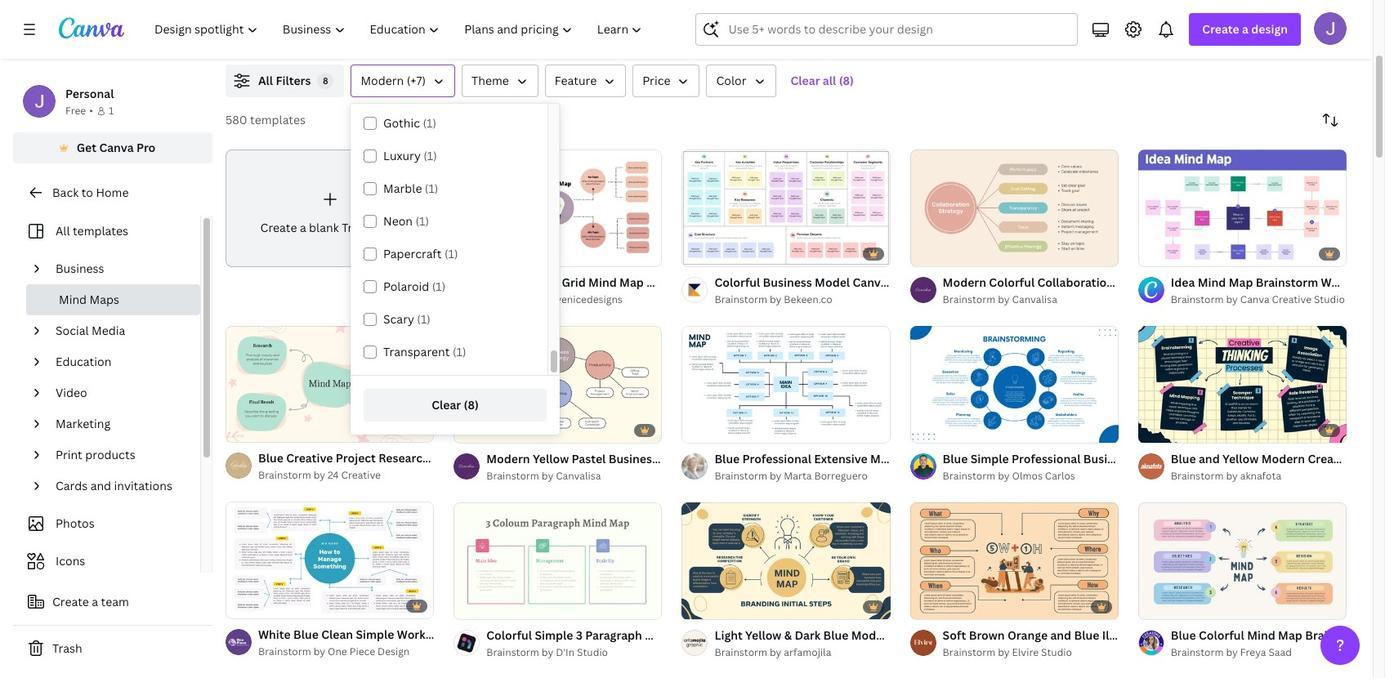 Task type: describe. For each thing, give the bounding box(es) containing it.
3
[[576, 628, 583, 643]]

transparent (1)
[[383, 344, 466, 360]]

blue and yellow modern creative think link
[[1172, 450, 1386, 468]]

olmos
[[1013, 469, 1043, 483]]

create a team button
[[13, 586, 213, 619]]

blue colorful mind map brainstorm link
[[1172, 627, 1368, 645]]

design
[[378, 645, 410, 659]]

by inside the blue professional extensive mind map graph brainstorm by marta borreguero
[[770, 469, 782, 483]]

blue simple professional business brainstorm image
[[911, 326, 1119, 443]]

carlos
[[1046, 469, 1076, 483]]

brainstorm by arfamojila link
[[715, 645, 891, 661]]

modern for modern colorful collaboration strategy diagram brainstorm brainstorm by canvalisa
[[943, 275, 987, 290]]

•
[[89, 104, 93, 118]]

strategy inside modern colorful collaboration strategy diagram brainstorm brainstorm by canvalisa
[[1117, 275, 1164, 290]]

marta
[[784, 469, 812, 483]]

by inside the modern yellow pastel business strategy diagram brainstorm brainstorm by canvalisa
[[542, 469, 554, 483]]

blue creative project research mind map brainstorm image
[[226, 326, 434, 443]]

(1) for gothic (1)
[[423, 115, 437, 131]]

home
[[96, 185, 129, 200]]

24
[[328, 469, 339, 483]]

gothic
[[383, 115, 420, 131]]

canvalisa inside modern colorful collaboration strategy diagram brainstorm brainstorm by canvalisa
[[1013, 293, 1058, 307]]

colorful simple 3 paragraph mind map brainstorms brainstorm by d'in studio
[[487, 628, 772, 660]]

diagram inside modern colorful collaboration strategy diagram brainstorm brainstorm by canvalisa
[[1167, 275, 1214, 290]]

by inside white blue clean simple workflow mind map brainstorm brainstorm by one piece design
[[314, 645, 325, 659]]

colorful business model canvas strategic planning brainstorm link
[[715, 274, 1063, 292]]

580 templates
[[226, 112, 306, 128]]

team
[[101, 594, 129, 610]]

get
[[77, 140, 97, 155]]

blue simple professional business brainstorm link
[[943, 450, 1199, 468]]

price button
[[633, 65, 700, 97]]

scary
[[383, 312, 414, 327]]

piece
[[350, 645, 375, 659]]

white blue clean simple workflow mind map brainstorm image
[[226, 502, 434, 619]]

luxury
[[383, 148, 421, 164]]

yellow for peach
[[523, 275, 559, 290]]

brainstorm by canva creative studio link
[[1172, 292, 1348, 308]]

studio inside the soft brown orange and blue illustrated 5w1h mind map brainstorm by elvire studio
[[1042, 646, 1073, 660]]

blue professional extensive mind map graph link
[[715, 450, 963, 468]]

polaroid (1)
[[383, 279, 446, 294]]

neon (1)
[[383, 213, 429, 229]]

pastel
[[572, 451, 606, 467]]

diagram inside the modern yellow pastel business strategy diagram brainstorm brainstorm by canvalisa
[[711, 451, 757, 467]]

brainstorm by elvire studio link
[[943, 645, 1119, 661]]

blue colorful mind map brainstorm image
[[1139, 502, 1348, 620]]

project
[[336, 451, 376, 466]]

grid
[[562, 275, 586, 290]]

by inside blue and yellow modern creative think brainstorm by aknafota
[[1227, 469, 1239, 483]]

colorful simple 3 paragraph mind map brainstorms image
[[454, 502, 663, 620]]

modern (+7) button
[[351, 65, 455, 97]]

peach yellow grid mind map brainstorm brainstorm by venicedesigns
[[487, 275, 709, 307]]

chart
[[369, 220, 400, 235]]

580
[[226, 112, 247, 128]]

trash
[[52, 641, 82, 657]]

all templates
[[56, 223, 128, 239]]

collaboration
[[1038, 275, 1115, 290]]

yellow inside blue and yellow modern creative think brainstorm by aknafota
[[1223, 451, 1259, 467]]

arfamojila
[[784, 646, 832, 660]]

video
[[56, 385, 87, 401]]

map inside blue colorful mind map brainstorm brainstorm by freya saad
[[1279, 628, 1303, 643]]

blue creative project research mind map brainstorm link
[[258, 450, 553, 468]]

simple inside white blue clean simple workflow mind map brainstorm brainstorm by one piece design
[[356, 627, 394, 643]]

all for all filters
[[258, 73, 273, 88]]

creative inside blue and yellow modern creative think brainstorm by aknafota
[[1309, 451, 1355, 467]]

light yellow & dark blue modern branding initial steps mind map image
[[682, 502, 891, 620]]

soft brown orange and blue illustrated 5w1h mind map brainstorm by elvire studio
[[943, 628, 1254, 660]]

(1) for papercraft (1)
[[445, 246, 458, 262]]

templates for 580 templates
[[250, 112, 306, 128]]

clean
[[322, 627, 353, 643]]

a for blank
[[300, 220, 306, 235]]

create for create a team
[[52, 594, 89, 610]]

cards and invitations link
[[49, 471, 191, 502]]

feature
[[555, 73, 597, 88]]

media
[[92, 323, 125, 339]]

products
[[85, 447, 135, 463]]

create for create a blank tree chart
[[260, 220, 297, 235]]

studio inside colorful simple 3 paragraph mind map brainstorms brainstorm by d'in studio
[[577, 646, 608, 660]]

(1) for luxury (1)
[[424, 148, 437, 164]]

canvas
[[853, 275, 893, 290]]

brainstorm by one piece design link
[[258, 645, 434, 661]]

borreguero
[[815, 469, 868, 483]]

mind inside peach yellow grid mind map brainstorm brainstorm by venicedesigns
[[589, 275, 617, 290]]

planning
[[949, 275, 998, 290]]

personal
[[65, 86, 114, 101]]

blue simple professional business brainstorm brainstorm by olmos carlos
[[943, 451, 1199, 483]]

brainstorm by marta borreguero link
[[715, 468, 891, 485]]

model
[[815, 275, 850, 290]]

marble (1)
[[383, 181, 439, 196]]

and for cards
[[90, 478, 111, 494]]

print products link
[[49, 440, 191, 471]]

social
[[56, 323, 89, 339]]

all filters
[[258, 73, 311, 88]]

tree
[[342, 220, 366, 235]]

templates for all templates
[[73, 223, 128, 239]]

workflow
[[397, 627, 450, 643]]

modern inside blue and yellow modern creative think brainstorm by aknafota
[[1262, 451, 1306, 467]]

modern for modern (+7)
[[361, 73, 404, 88]]

brainstorm by canvalisa link for yellow
[[487, 468, 663, 485]]

business inside the colorful business model canvas strategic planning brainstorm brainstorm by bekeen.co
[[763, 275, 813, 290]]

scary (1)
[[383, 312, 431, 327]]

create a design
[[1203, 21, 1289, 37]]

mind inside the soft brown orange and blue illustrated 5w1h mind map brainstorm by elvire studio
[[1199, 628, 1227, 643]]

trash link
[[13, 633, 213, 666]]

blue for blue and yellow modern creative think
[[1172, 451, 1197, 467]]

blue for blue simple professional business brainstorm
[[943, 451, 968, 467]]

create a team
[[52, 594, 129, 610]]

mind inside the blue professional extensive mind map graph brainstorm by marta borreguero
[[871, 451, 899, 467]]

mind maps
[[59, 292, 119, 307]]

blank
[[309, 220, 339, 235]]

top level navigation element
[[144, 13, 657, 46]]

professional inside the blue professional extensive mind map graph brainstorm by marta borreguero
[[743, 451, 812, 467]]

soft brown orange and blue illustrated 5w1h mind map image
[[911, 502, 1119, 620]]

papercraft
[[383, 246, 442, 262]]

back
[[52, 185, 79, 200]]

Search search field
[[729, 14, 1068, 45]]

a for team
[[92, 594, 98, 610]]

brainstorm inside colorful simple 3 paragraph mind map brainstorms brainstorm by d'in studio
[[487, 646, 540, 660]]

all
[[823, 73, 837, 88]]



Task type: vqa. For each thing, say whether or not it's contained in the screenshot.
(1) corresponding to Gothic (1)
yes



Task type: locate. For each thing, give the bounding box(es) containing it.
1 horizontal spatial all
[[258, 73, 273, 88]]

papercraft (1)
[[383, 246, 458, 262]]

simple inside 'blue simple professional business brainstorm brainstorm by olmos carlos'
[[971, 451, 1010, 467]]

peach yellow grid mind map brainstorm image
[[454, 149, 663, 267]]

1 horizontal spatial brainstorm by canvalisa link
[[943, 292, 1119, 308]]

0 vertical spatial a
[[1243, 21, 1249, 37]]

yellow for modern
[[533, 451, 569, 467]]

strategy
[[1117, 275, 1164, 290], [661, 451, 708, 467]]

templates down all filters
[[250, 112, 306, 128]]

(1) for neon (1)
[[416, 213, 429, 229]]

blue for blue creative project research mind map brainstorm
[[258, 451, 284, 466]]

map up venicedesigns
[[620, 275, 644, 290]]

map down clear (8) button
[[464, 451, 488, 466]]

0 horizontal spatial templates
[[73, 223, 128, 239]]

professional inside 'blue simple professional business brainstorm brainstorm by olmos carlos'
[[1012, 451, 1081, 467]]

by inside colorful simple 3 paragraph mind map brainstorms brainstorm by d'in studio
[[542, 646, 554, 660]]

professional up "marta"
[[743, 451, 812, 467]]

canvalisa down collaboration
[[1013, 293, 1058, 307]]

1 horizontal spatial templates
[[250, 112, 306, 128]]

business up mind maps
[[56, 261, 104, 276]]

2 vertical spatial and
[[1051, 628, 1072, 643]]

colorful inside blue colorful mind map brainstorm brainstorm by freya saad
[[1199, 628, 1245, 643]]

blue up "brainstorm by aknafota" link
[[1172, 451, 1197, 467]]

canvalisa inside the modern yellow pastel business strategy diagram brainstorm brainstorm by canvalisa
[[556, 469, 601, 483]]

Sort by button
[[1315, 104, 1348, 137]]

simple up piece
[[356, 627, 394, 643]]

brainstorm inside the soft brown orange and blue illustrated 5w1h mind map brainstorm by elvire studio
[[943, 646, 996, 660]]

brainstorms
[[703, 628, 772, 643]]

mind inside colorful simple 3 paragraph mind map brainstorms brainstorm by d'in studio
[[645, 628, 674, 643]]

brainstorm by canvalisa link down collaboration
[[943, 292, 1119, 308]]

5w1h
[[1163, 628, 1196, 643]]

create left blank
[[260, 220, 297, 235]]

1 vertical spatial a
[[300, 220, 306, 235]]

yellow
[[523, 275, 559, 290], [533, 451, 569, 467], [1223, 451, 1259, 467]]

(1) for marble (1)
[[425, 181, 439, 196]]

(1) right neon on the top
[[416, 213, 429, 229]]

map inside the blue professional extensive mind map graph brainstorm by marta borreguero
[[902, 451, 926, 467]]

brainstorm by bekeen.co link
[[715, 292, 891, 308]]

2 horizontal spatial simple
[[971, 451, 1010, 467]]

simple for colorful
[[535, 628, 573, 643]]

brainstorm by canvalisa link for colorful
[[943, 292, 1119, 308]]

diagram up brainstorm by marta borreguero link
[[711, 451, 757, 467]]

brainstorm inside blue and yellow modern creative think brainstorm by aknafota
[[1172, 469, 1224, 483]]

2 horizontal spatial and
[[1199, 451, 1221, 467]]

blue inside blue and yellow modern creative think brainstorm by aknafota
[[1172, 451, 1197, 467]]

0 vertical spatial create
[[1203, 21, 1240, 37]]

blue left clean
[[294, 627, 319, 643]]

idea mind map brainstorm whiteboard in purple pink modern professional style image
[[1139, 149, 1348, 267]]

1 vertical spatial all
[[56, 223, 70, 239]]

soft
[[943, 628, 967, 643]]

1 horizontal spatial diagram
[[1167, 275, 1214, 290]]

blue inside the blue professional extensive mind map graph brainstorm by marta borreguero
[[715, 451, 740, 467]]

yellow left the grid
[[523, 275, 559, 290]]

modern colorful collaboration strategy diagram brainstorm image
[[911, 149, 1119, 267]]

create down icons
[[52, 594, 89, 610]]

icons link
[[23, 546, 191, 577]]

yellow inside the modern yellow pastel business strategy diagram brainstorm brainstorm by canvalisa
[[533, 451, 569, 467]]

blue for blue colorful mind map brainstorm
[[1172, 628, 1197, 643]]

marketing link
[[49, 409, 191, 440]]

colorful simple 3 paragraph mind map brainstorms link
[[487, 627, 772, 645]]

1 vertical spatial clear
[[432, 397, 461, 413]]

business up brainstorm by olmos carlos 'link'
[[1084, 451, 1133, 467]]

map left the brainstorms
[[676, 628, 701, 643]]

colorful inside colorful simple 3 paragraph mind map brainstorms brainstorm by d'in studio
[[487, 628, 532, 643]]

1 horizontal spatial clear
[[791, 73, 821, 88]]

canvalisa down pastel
[[556, 469, 601, 483]]

d'in
[[556, 646, 575, 660]]

and up "brainstorm by aknafota" link
[[1199, 451, 1221, 467]]

print products
[[56, 447, 135, 463]]

invitations
[[114, 478, 172, 494]]

by inside 'blue simple professional business brainstorm brainstorm by olmos carlos'
[[999, 469, 1010, 483]]

colorful inside the colorful business model canvas strategic planning brainstorm brainstorm by bekeen.co
[[715, 275, 761, 290]]

1 vertical spatial canva
[[1241, 293, 1270, 307]]

by inside peach yellow grid mind map brainstorm brainstorm by venicedesigns
[[542, 293, 554, 307]]

by inside the colorful business model canvas strategic planning brainstorm brainstorm by bekeen.co
[[770, 293, 782, 307]]

and for blue
[[1199, 451, 1221, 467]]

blue left illustrated
[[1075, 628, 1100, 643]]

(1) right polaroid
[[432, 279, 446, 294]]

1 professional from the left
[[743, 451, 812, 467]]

canva inside brainstorm by canva creative studio link
[[1241, 293, 1270, 307]]

video link
[[49, 378, 191, 409]]

price
[[643, 73, 671, 88]]

simple up the d'in
[[535, 628, 573, 643]]

business inside 'blue simple professional business brainstorm brainstorm by olmos carlos'
[[1084, 451, 1133, 467]]

education
[[56, 354, 111, 370]]

(1) for transparent (1)
[[453, 344, 466, 360]]

1 horizontal spatial professional
[[1012, 451, 1081, 467]]

2 horizontal spatial a
[[1243, 21, 1249, 37]]

yellow up "brainstorm by aknafota" link
[[1223, 451, 1259, 467]]

by inside modern colorful collaboration strategy diagram brainstorm brainstorm by canvalisa
[[999, 293, 1010, 307]]

blue up brainstorm by 24 creative link
[[258, 451, 284, 466]]

create
[[1203, 21, 1240, 37], [260, 220, 297, 235], [52, 594, 89, 610]]

back to home link
[[13, 177, 213, 209]]

luxury (1)
[[383, 148, 437, 164]]

blue right illustrated
[[1172, 628, 1197, 643]]

diagram up brainstorm by canva creative studio at the top of page
[[1167, 275, 1214, 290]]

research
[[379, 451, 430, 466]]

freya
[[1241, 646, 1267, 660]]

filters
[[276, 73, 311, 88]]

marketing
[[56, 416, 110, 432]]

blue inside blue creative project research mind map brainstorm brainstorm by 24 creative
[[258, 451, 284, 466]]

0 horizontal spatial studio
[[577, 646, 608, 660]]

professional up carlos
[[1012, 451, 1081, 467]]

mind up venicedesigns
[[589, 275, 617, 290]]

canva inside get canva pro button
[[99, 140, 134, 155]]

0 horizontal spatial brainstorm by canvalisa link
[[487, 468, 663, 485]]

0 horizontal spatial diagram
[[711, 451, 757, 467]]

0 vertical spatial and
[[1199, 451, 1221, 467]]

0 horizontal spatial strategy
[[661, 451, 708, 467]]

0 vertical spatial diagram
[[1167, 275, 1214, 290]]

(1) for scary (1)
[[417, 312, 431, 327]]

by inside blue creative project research mind map brainstorm brainstorm by 24 creative
[[314, 469, 325, 483]]

venicedesigns
[[556, 293, 623, 307]]

2 vertical spatial a
[[92, 594, 98, 610]]

theme
[[472, 73, 509, 88]]

polaroid
[[383, 279, 430, 294]]

0 vertical spatial canvalisa
[[1013, 293, 1058, 307]]

1 vertical spatial create
[[260, 220, 297, 235]]

education link
[[49, 347, 191, 378]]

0 vertical spatial (8)
[[839, 73, 854, 88]]

(+7)
[[407, 73, 426, 88]]

modern inside button
[[361, 73, 404, 88]]

all templates link
[[23, 216, 191, 247]]

blue inside white blue clean simple workflow mind map brainstorm brainstorm by one piece design
[[294, 627, 319, 643]]

theme button
[[462, 65, 539, 97]]

a left blank
[[300, 220, 306, 235]]

1 vertical spatial diagram
[[711, 451, 757, 467]]

feature button
[[545, 65, 626, 97]]

strategy inside the modern yellow pastel business strategy diagram brainstorm brainstorm by canvalisa
[[661, 451, 708, 467]]

clear for clear (8)
[[432, 397, 461, 413]]

1 horizontal spatial simple
[[535, 628, 573, 643]]

business right pastel
[[609, 451, 658, 467]]

2 horizontal spatial studio
[[1315, 293, 1346, 307]]

0 horizontal spatial (8)
[[464, 397, 479, 413]]

(8) down the transparent (1)
[[464, 397, 479, 413]]

brainstorm by 24 creative link
[[258, 468, 434, 484]]

1 vertical spatial templates
[[73, 223, 128, 239]]

None search field
[[696, 13, 1079, 46]]

1 vertical spatial strategy
[[661, 451, 708, 467]]

all left filters
[[258, 73, 273, 88]]

2 horizontal spatial create
[[1203, 21, 1240, 37]]

colorful up the brainstorm by d'in studio link
[[487, 628, 532, 643]]

all down back
[[56, 223, 70, 239]]

(1) right marble
[[425, 181, 439, 196]]

mind
[[589, 275, 617, 290], [59, 292, 87, 307], [433, 451, 461, 466], [871, 451, 899, 467], [452, 627, 481, 643], [645, 628, 674, 643], [1199, 628, 1227, 643], [1248, 628, 1276, 643]]

0 vertical spatial all
[[258, 73, 273, 88]]

brainstorm by venicedesigns link
[[487, 292, 663, 308]]

mind right research
[[433, 451, 461, 466]]

social media
[[56, 323, 125, 339]]

create a blank tree chart element
[[226, 150, 434, 267]]

(1) right scary
[[417, 312, 431, 327]]

blue colorful mind map brainstorm brainstorm by freya saad
[[1172, 628, 1368, 660]]

color
[[717, 73, 747, 88]]

8 filter options selected element
[[318, 73, 334, 89]]

soft brown orange and blue illustrated 5w1h mind map link
[[943, 627, 1254, 645]]

blue creative project research mind map brainstorm brainstorm by 24 creative
[[258, 451, 553, 483]]

blue professional extensive mind map graph image
[[682, 326, 891, 443]]

0 horizontal spatial a
[[92, 594, 98, 610]]

colorful business model canvas strategic planning brainstorm image
[[682, 149, 891, 267]]

elvire
[[1013, 646, 1039, 660]]

mind up brainstorm by freya saad link
[[1248, 628, 1276, 643]]

map inside white blue clean simple workflow mind map brainstorm brainstorm by one piece design
[[484, 627, 508, 643]]

brainstorm by freya saad link
[[1172, 645, 1348, 661]]

modern for modern yellow pastel business strategy diagram brainstorm brainstorm by canvalisa
[[487, 451, 530, 467]]

white blue clean simple workflow mind map brainstorm link
[[258, 627, 573, 645]]

and inside blue and yellow modern creative think brainstorm by aknafota
[[1199, 451, 1221, 467]]

aknafota
[[1241, 469, 1282, 483]]

business
[[56, 261, 104, 276], [763, 275, 813, 290], [609, 451, 658, 467], [1084, 451, 1133, 467]]

colorful
[[715, 275, 761, 290], [990, 275, 1035, 290], [487, 628, 532, 643], [1199, 628, 1245, 643]]

modern (+7)
[[361, 73, 426, 88]]

and right cards
[[90, 478, 111, 494]]

icons
[[56, 554, 85, 569]]

modern colorful collaboration strategy diagram brainstorm link
[[943, 274, 1279, 292]]

photos link
[[23, 509, 191, 540]]

by inside blue colorful mind map brainstorm brainstorm by freya saad
[[1227, 646, 1239, 660]]

create for create a design
[[1203, 21, 1240, 37]]

blue inside blue colorful mind map brainstorm brainstorm by freya saad
[[1172, 628, 1197, 643]]

create left the design
[[1203, 21, 1240, 37]]

photos
[[56, 516, 95, 531]]

0 vertical spatial clear
[[791, 73, 821, 88]]

back to home
[[52, 185, 129, 200]]

blue professional extensive mind map graph brainstorm by marta borreguero
[[715, 451, 963, 483]]

modern yellow pastel business strategy diagram brainstorm image
[[454, 326, 663, 443]]

(1) right luxury
[[424, 148, 437, 164]]

by
[[542, 293, 554, 307], [770, 293, 782, 307], [999, 293, 1010, 307], [1227, 293, 1239, 307], [314, 469, 325, 483], [542, 469, 554, 483], [770, 469, 782, 483], [999, 469, 1010, 483], [1227, 469, 1239, 483], [314, 645, 325, 659], [542, 646, 554, 660], [770, 646, 782, 660], [999, 646, 1010, 660], [1227, 646, 1239, 660]]

1 horizontal spatial studio
[[1042, 646, 1073, 660]]

brown
[[969, 628, 1005, 643]]

map right workflow
[[484, 627, 508, 643]]

blue for blue professional extensive mind map graph
[[715, 451, 740, 467]]

a for design
[[1243, 21, 1249, 37]]

colorful inside modern colorful collaboration strategy diagram brainstorm brainstorm by canvalisa
[[990, 275, 1035, 290]]

colorful up freya
[[1199, 628, 1245, 643]]

a left the team
[[92, 594, 98, 610]]

modern
[[361, 73, 404, 88], [943, 275, 987, 290], [487, 451, 530, 467], [1262, 451, 1306, 467]]

a inside create a design dropdown button
[[1243, 21, 1249, 37]]

canva
[[99, 140, 134, 155], [1241, 293, 1270, 307]]

map inside colorful simple 3 paragraph mind map brainstorms brainstorm by d'in studio
[[676, 628, 701, 643]]

blue and yellow modern creative thinking mind map image
[[1139, 326, 1348, 443]]

templates
[[250, 112, 306, 128], [73, 223, 128, 239]]

templates down back to home
[[73, 223, 128, 239]]

0 horizontal spatial all
[[56, 223, 70, 239]]

(1) right gothic
[[423, 115, 437, 131]]

colorful business model canvas strategic planning brainstorm brainstorm by bekeen.co
[[715, 275, 1063, 307]]

0 vertical spatial brainstorm by canvalisa link
[[943, 292, 1119, 308]]

1 horizontal spatial canva
[[1241, 293, 1270, 307]]

1 vertical spatial canvalisa
[[556, 469, 601, 483]]

colorful left collaboration
[[990, 275, 1035, 290]]

clear left all
[[791, 73, 821, 88]]

and right orange
[[1051, 628, 1072, 643]]

colorful up brainstorm by bekeen.co link
[[715, 275, 761, 290]]

0 horizontal spatial simple
[[356, 627, 394, 643]]

(1) right the transparent
[[453, 344, 466, 360]]

jacob simon image
[[1315, 12, 1348, 45]]

mind inside blue colorful mind map brainstorm brainstorm by freya saad
[[1248, 628, 1276, 643]]

mind right extensive
[[871, 451, 899, 467]]

illustrated
[[1103, 628, 1161, 643]]

mind inside white blue clean simple workflow mind map brainstorm brainstorm by one piece design
[[452, 627, 481, 643]]

business up brainstorm by bekeen.co link
[[763, 275, 813, 290]]

map up saad
[[1279, 628, 1303, 643]]

mind right paragraph
[[645, 628, 674, 643]]

0 horizontal spatial clear
[[432, 397, 461, 413]]

by inside the soft brown orange and blue illustrated 5w1h mind map brainstorm by elvire studio
[[999, 646, 1010, 660]]

mind up "social"
[[59, 292, 87, 307]]

yellow inside peach yellow grid mind map brainstorm brainstorm by venicedesigns
[[523, 275, 559, 290]]

blue up brainstorm by olmos carlos 'link'
[[943, 451, 968, 467]]

(1) for polaroid (1)
[[432, 279, 446, 294]]

map inside the soft brown orange and blue illustrated 5w1h mind map brainstorm by elvire studio
[[1230, 628, 1254, 643]]

graph
[[929, 451, 963, 467]]

2 vertical spatial create
[[52, 594, 89, 610]]

create a blank tree chart
[[260, 220, 400, 235]]

social media link
[[49, 316, 191, 347]]

simple inside colorful simple 3 paragraph mind map brainstorms brainstorm by d'in studio
[[535, 628, 573, 643]]

(8) right all
[[839, 73, 854, 88]]

1 vertical spatial and
[[90, 478, 111, 494]]

map up freya
[[1230, 628, 1254, 643]]

create inside dropdown button
[[1203, 21, 1240, 37]]

map left the graph
[[902, 451, 926, 467]]

mind right 5w1h
[[1199, 628, 1227, 643]]

1 horizontal spatial strategy
[[1117, 275, 1164, 290]]

clear for clear all (8)
[[791, 73, 821, 88]]

1 vertical spatial brainstorm by canvalisa link
[[487, 468, 663, 485]]

design
[[1252, 21, 1289, 37]]

1 horizontal spatial (8)
[[839, 73, 854, 88]]

blue inside 'blue simple professional business brainstorm brainstorm by olmos carlos'
[[943, 451, 968, 467]]

1 horizontal spatial canvalisa
[[1013, 293, 1058, 307]]

0 horizontal spatial create
[[52, 594, 89, 610]]

blue inside the soft brown orange and blue illustrated 5w1h mind map brainstorm by elvire studio
[[1075, 628, 1100, 643]]

peach yellow grid mind map brainstorm link
[[487, 274, 709, 292]]

a inside create a team button
[[92, 594, 98, 610]]

simple right the graph
[[971, 451, 1010, 467]]

business inside the modern yellow pastel business strategy diagram brainstorm brainstorm by canvalisa
[[609, 451, 658, 467]]

brainstorm by arfamojila
[[715, 646, 832, 660]]

clear down the transparent (1)
[[432, 397, 461, 413]]

simple for blue
[[971, 451, 1010, 467]]

2 professional from the left
[[1012, 451, 1081, 467]]

brainstorm by canvalisa link down pastel
[[487, 468, 663, 485]]

mind inside blue creative project research mind map brainstorm brainstorm by 24 creative
[[433, 451, 461, 466]]

all for all templates
[[56, 223, 70, 239]]

free
[[65, 104, 86, 118]]

0 horizontal spatial professional
[[743, 451, 812, 467]]

modern inside modern colorful collaboration strategy diagram brainstorm brainstorm by canvalisa
[[943, 275, 987, 290]]

one
[[328, 645, 347, 659]]

brainstorm inside the blue professional extensive mind map graph brainstorm by marta borreguero
[[715, 469, 768, 483]]

brainstorm by olmos carlos link
[[943, 468, 1119, 485]]

1 horizontal spatial a
[[300, 220, 306, 235]]

0 horizontal spatial canvalisa
[[556, 469, 601, 483]]

tree chart templates image
[[999, 0, 1348, 45]]

0 horizontal spatial canva
[[99, 140, 134, 155]]

color button
[[707, 65, 776, 97]]

1 horizontal spatial create
[[260, 220, 297, 235]]

(1) right papercraft
[[445, 246, 458, 262]]

0 vertical spatial templates
[[250, 112, 306, 128]]

create inside button
[[52, 594, 89, 610]]

mind right workflow
[[452, 627, 481, 643]]

1 horizontal spatial and
[[1051, 628, 1072, 643]]

blue up brainstorm by marta borreguero link
[[715, 451, 740, 467]]

brainstorm by aknafota link
[[1172, 468, 1348, 485]]

orange
[[1008, 628, 1048, 643]]

a inside create a blank tree chart element
[[300, 220, 306, 235]]

map inside peach yellow grid mind map brainstorm brainstorm by venicedesigns
[[620, 275, 644, 290]]

1 vertical spatial (8)
[[464, 397, 479, 413]]

templates inside all templates link
[[73, 223, 128, 239]]

0 horizontal spatial and
[[90, 478, 111, 494]]

yellow left pastel
[[533, 451, 569, 467]]

blue and yellow modern creative think brainstorm by aknafota
[[1172, 451, 1386, 483]]

creative
[[1273, 293, 1312, 307], [286, 451, 333, 466], [1309, 451, 1355, 467], [341, 469, 381, 483]]

0 vertical spatial strategy
[[1117, 275, 1164, 290]]

modern inside the modern yellow pastel business strategy diagram brainstorm brainstorm by canvalisa
[[487, 451, 530, 467]]

and inside the soft brown orange and blue illustrated 5w1h mind map brainstorm by elvire studio
[[1051, 628, 1072, 643]]

map inside blue creative project research mind map brainstorm brainstorm by 24 creative
[[464, 451, 488, 466]]

0 vertical spatial canva
[[99, 140, 134, 155]]

a
[[1243, 21, 1249, 37], [300, 220, 306, 235], [92, 594, 98, 610]]

a left the design
[[1243, 21, 1249, 37]]



